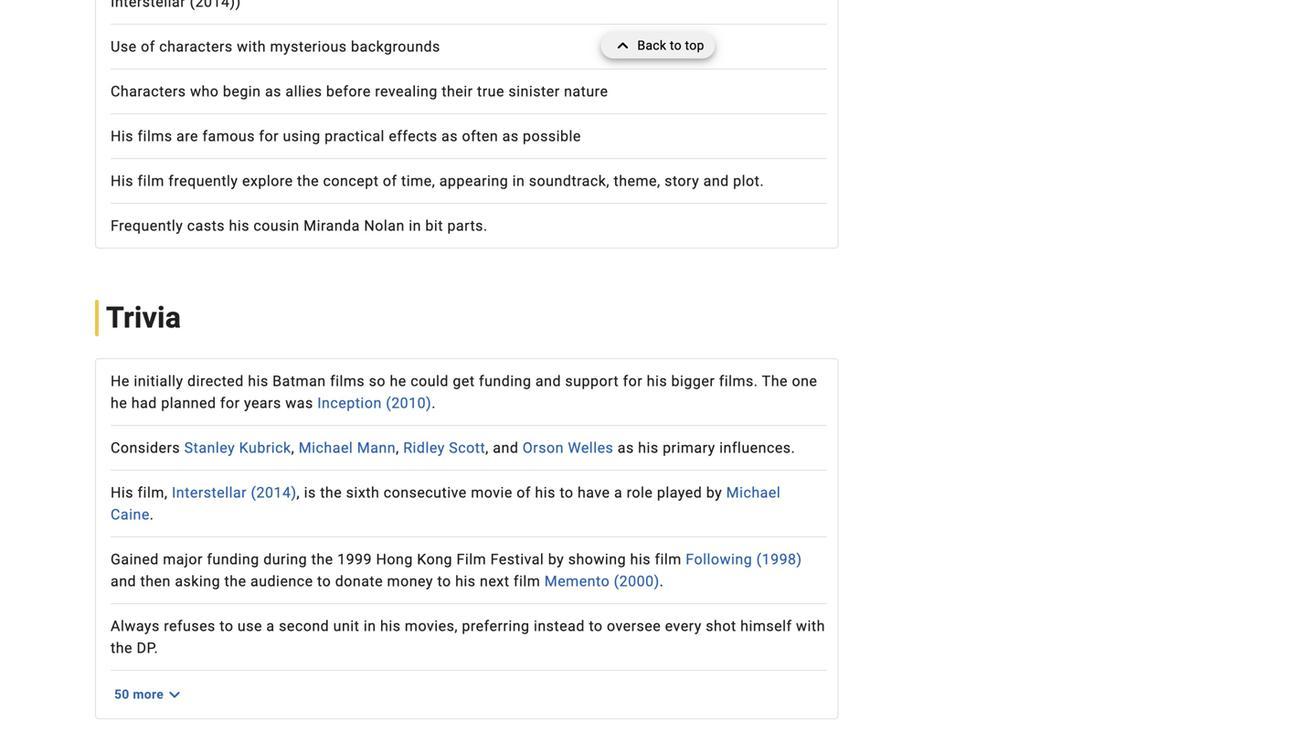 Task type: describe. For each thing, give the bounding box(es) containing it.
are
[[177, 128, 198, 145]]

had
[[131, 395, 157, 412]]

consecutive
[[384, 484, 467, 502]]

as right welles
[[618, 440, 634, 457]]

casts
[[187, 217, 225, 235]]

2 horizontal spatial of
[[517, 484, 531, 502]]

frequently casts his cousin miranda nolan in bit parts.
[[111, 217, 488, 235]]

practical
[[325, 128, 385, 145]]

is
[[304, 484, 316, 502]]

one
[[792, 373, 818, 390]]

effects
[[389, 128, 438, 145]]

with inside always refuses to use a second unit in his movies, preferring instead to oversee every shot himself with the dp.
[[796, 618, 826, 635]]

0 vertical spatial a
[[614, 484, 623, 502]]

orson
[[523, 440, 564, 457]]

the right explore
[[297, 173, 319, 190]]

by inside the gained major funding during the 1999 hong kong film festival by showing his film following (1998) and then asking the audience to donate money to his next film memento (2000) .
[[548, 551, 564, 568]]

was
[[286, 395, 313, 412]]

characters
[[159, 38, 233, 56]]

parts.
[[448, 217, 488, 235]]

before
[[326, 83, 371, 100]]

festival
[[491, 551, 544, 568]]

have
[[578, 484, 610, 502]]

films.
[[719, 373, 758, 390]]

1 horizontal spatial film
[[514, 573, 541, 590]]

in inside always refuses to use a second unit in his movies, preferring instead to oversee every shot himself with the dp.
[[364, 618, 376, 635]]

funding inside the gained major funding during the 1999 hong kong film festival by showing his film following (1998) and then asking the audience to donate money to his next film memento (2000) .
[[207, 551, 259, 568]]

to left use
[[220, 618, 234, 635]]

following
[[686, 551, 753, 568]]

his left primary
[[638, 440, 659, 457]]

his up years at the bottom
[[248, 373, 269, 390]]

his left the bigger
[[647, 373, 668, 390]]

use of characters with mysterious backgrounds
[[111, 38, 441, 56]]

characters
[[111, 83, 186, 100]]

gained major funding during the 1999 hong kong film festival by showing his film following (1998) and then asking the audience to donate money to his next film memento (2000) .
[[111, 551, 802, 590]]

planned
[[161, 395, 216, 412]]

appearing
[[440, 173, 509, 190]]

michael caine
[[111, 484, 781, 524]]

donate
[[335, 573, 383, 590]]

characters who begin as allies before revealing their true sinister nature
[[111, 83, 608, 100]]

audience
[[251, 573, 313, 590]]

as left allies
[[265, 83, 282, 100]]

his film, interstellar (2014) , is the sixth consecutive movie of his to have a role played by
[[111, 484, 727, 502]]

, down was
[[291, 440, 295, 457]]

gained
[[111, 551, 159, 568]]

scott
[[449, 440, 486, 457]]

get
[[453, 373, 475, 390]]

second
[[279, 618, 329, 635]]

film,
[[138, 484, 168, 502]]

to down kong
[[437, 573, 451, 590]]

using
[[283, 128, 321, 145]]

0 horizontal spatial films
[[138, 128, 172, 145]]

movies,
[[405, 618, 458, 635]]

true
[[477, 83, 505, 100]]

bit
[[426, 217, 443, 235]]

and inside he initially directed his batman films so he could get funding and support for his bigger films. the one he had planned for years was
[[536, 373, 561, 390]]

he
[[111, 373, 130, 390]]

instead
[[534, 618, 585, 635]]

kong
[[417, 551, 453, 568]]

then
[[140, 573, 171, 590]]

his down film at the bottom left of the page
[[455, 573, 476, 590]]

1 vertical spatial film
[[655, 551, 682, 568]]

frequently
[[169, 173, 238, 190]]

1 horizontal spatial he
[[390, 373, 407, 390]]

back
[[638, 38, 667, 53]]

himself
[[741, 618, 792, 635]]

often
[[462, 128, 498, 145]]

so
[[369, 373, 386, 390]]

considers
[[111, 440, 180, 457]]

influences.
[[720, 440, 796, 457]]

michael caine link
[[111, 484, 781, 524]]

support
[[565, 373, 619, 390]]

theme,
[[614, 173, 661, 190]]

his film frequently explore the concept of time, appearing in soundtrack, theme, story and plot.
[[111, 173, 764, 190]]

stanley
[[184, 440, 235, 457]]

1 horizontal spatial of
[[383, 173, 397, 190]]

0 horizontal spatial with
[[237, 38, 266, 56]]

sixth
[[346, 484, 380, 502]]

kubrick
[[239, 440, 291, 457]]

major
[[163, 551, 203, 568]]

role
[[627, 484, 653, 502]]

as right the "often"
[[503, 128, 519, 145]]

begin
[[223, 83, 261, 100]]

to inside button
[[670, 38, 682, 53]]

shot
[[706, 618, 737, 635]]

. inside the gained major funding during the 1999 hong kong film festival by showing his film following (1998) and then asking the audience to donate money to his next film memento (2000) .
[[660, 573, 664, 590]]

film
[[457, 551, 487, 568]]

50 more button
[[111, 679, 186, 712]]

famous
[[202, 128, 255, 145]]

inception
[[317, 395, 382, 412]]

his up (2000)
[[630, 551, 651, 568]]

cousin
[[254, 217, 300, 235]]

0 horizontal spatial for
[[220, 395, 240, 412]]

his films are famous for using practical effects as often as possible
[[111, 128, 581, 145]]

to left have
[[560, 484, 574, 502]]

the left 1999
[[311, 551, 333, 568]]

, left is
[[297, 484, 300, 502]]

trivia link
[[95, 300, 216, 337]]

, up movie
[[486, 440, 489, 457]]

unit
[[333, 618, 360, 635]]

considers stanley kubrick , michael mann , ridley scott , and orson welles as his primary influences.
[[111, 440, 796, 457]]

the right is
[[320, 484, 342, 502]]

0 vertical spatial michael
[[299, 440, 353, 457]]

50
[[114, 687, 129, 702]]

expand more image
[[164, 684, 186, 706]]

interstellar (2014) link
[[172, 484, 297, 502]]

more
[[133, 687, 164, 702]]

use
[[238, 618, 262, 635]]

1 horizontal spatial .
[[432, 395, 436, 412]]

his for his film frequently explore the concept of time, appearing in soundtrack, theme, story and plot.
[[111, 173, 134, 190]]



Task type: vqa. For each thing, say whether or not it's contained in the screenshot.
one
yes



Task type: locate. For each thing, give the bounding box(es) containing it.
bigger
[[672, 373, 715, 390]]

2 vertical spatial of
[[517, 484, 531, 502]]

1 vertical spatial by
[[548, 551, 564, 568]]

1 horizontal spatial with
[[796, 618, 826, 635]]

2 vertical spatial .
[[660, 573, 664, 590]]

he right so
[[390, 373, 407, 390]]

his right casts
[[229, 217, 250, 235]]

their
[[442, 83, 473, 100]]

to left donate in the left of the page
[[317, 573, 331, 590]]

1 vertical spatial in
[[409, 217, 421, 235]]

,
[[291, 440, 295, 457], [396, 440, 399, 457], [486, 440, 489, 457], [297, 484, 300, 502]]

showing
[[568, 551, 626, 568]]

memento
[[545, 573, 610, 590]]

trivia
[[106, 301, 181, 335]]

(2010)
[[386, 395, 432, 412]]

of right use
[[141, 38, 155, 56]]

by right played
[[707, 484, 722, 502]]

0 vertical spatial he
[[390, 373, 407, 390]]

(2000)
[[614, 573, 660, 590]]

1 vertical spatial with
[[796, 618, 826, 635]]

the
[[762, 373, 788, 390]]

0 vertical spatial funding
[[479, 373, 532, 390]]

and left plot.
[[704, 173, 729, 190]]

every
[[665, 618, 702, 635]]

in right unit on the left bottom of page
[[364, 618, 376, 635]]

1 horizontal spatial michael
[[727, 484, 781, 502]]

his up caine
[[111, 484, 134, 502]]

1 vertical spatial a
[[266, 618, 275, 635]]

2 horizontal spatial film
[[655, 551, 682, 568]]

his down orson
[[535, 484, 556, 502]]

0 horizontal spatial of
[[141, 38, 155, 56]]

to left top at right top
[[670, 38, 682, 53]]

dp.
[[137, 640, 158, 657]]

his up frequently at left
[[111, 173, 134, 190]]

funding right the get
[[479, 373, 532, 390]]

3 his from the top
[[111, 484, 134, 502]]

revealing
[[375, 83, 438, 100]]

with right himself
[[796, 618, 826, 635]]

0 vertical spatial .
[[432, 395, 436, 412]]

and inside the gained major funding during the 1999 hong kong film festival by showing his film following (1998) and then asking the audience to donate money to his next film memento (2000) .
[[111, 573, 136, 590]]

1 vertical spatial funding
[[207, 551, 259, 568]]

orson welles link
[[523, 440, 614, 457]]

always refuses to use a second unit in his movies, preferring instead to oversee every shot himself with the dp.
[[111, 618, 826, 657]]

2 horizontal spatial .
[[660, 573, 664, 590]]

a right use
[[266, 618, 275, 635]]

1 horizontal spatial funding
[[479, 373, 532, 390]]

the right the asking
[[224, 573, 246, 590]]

.
[[432, 395, 436, 412], [150, 506, 154, 524], [660, 573, 664, 590]]

inception (2010) link
[[317, 395, 432, 412]]

and down the gained
[[111, 573, 136, 590]]

money
[[387, 573, 433, 590]]

0 vertical spatial for
[[259, 128, 279, 145]]

michael inside michael caine
[[727, 484, 781, 502]]

michael
[[299, 440, 353, 457], [727, 484, 781, 502]]

next
[[480, 573, 510, 590]]

1 horizontal spatial for
[[259, 128, 279, 145]]

played
[[657, 484, 702, 502]]

, left ridley
[[396, 440, 399, 457]]

2 horizontal spatial for
[[623, 373, 643, 390]]

0 vertical spatial of
[[141, 38, 155, 56]]

1 horizontal spatial a
[[614, 484, 623, 502]]

soundtrack,
[[529, 173, 610, 190]]

stanley kubrick link
[[184, 440, 291, 457]]

michael up is
[[299, 440, 353, 457]]

use
[[111, 38, 137, 56]]

the inside always refuses to use a second unit in his movies, preferring instead to oversee every shot himself with the dp.
[[111, 640, 133, 657]]

1 his from the top
[[111, 128, 134, 145]]

his down characters on the top left
[[111, 128, 134, 145]]

. down could
[[432, 395, 436, 412]]

of
[[141, 38, 155, 56], [383, 173, 397, 190], [517, 484, 531, 502]]

of left time,
[[383, 173, 397, 190]]

he down "he"
[[111, 395, 127, 412]]

1 vertical spatial of
[[383, 173, 397, 190]]

1 horizontal spatial by
[[707, 484, 722, 502]]

in right appearing
[[513, 173, 525, 190]]

directed
[[187, 373, 244, 390]]

plot.
[[733, 173, 764, 190]]

2 vertical spatial his
[[111, 484, 134, 502]]

in
[[513, 173, 525, 190], [409, 217, 421, 235], [364, 618, 376, 635]]

1 vertical spatial films
[[330, 373, 365, 390]]

0 vertical spatial by
[[707, 484, 722, 502]]

his for his films are famous for using practical effects as often as possible
[[111, 128, 134, 145]]

in left bit
[[409, 217, 421, 235]]

who
[[190, 83, 219, 100]]

1 vertical spatial .
[[150, 506, 154, 524]]

hong
[[376, 551, 413, 568]]

preferring
[[462, 618, 530, 635]]

films
[[138, 128, 172, 145], [330, 373, 365, 390]]

0 horizontal spatial film
[[138, 173, 164, 190]]

he initially directed his batman films so he could get funding and support for his bigger films. the one he had planned for years was
[[111, 373, 818, 412]]

nature
[[564, 83, 608, 100]]

years
[[244, 395, 281, 412]]

concept
[[323, 173, 379, 190]]

for down directed
[[220, 395, 240, 412]]

with up the begin
[[237, 38, 266, 56]]

funding inside he initially directed his batman films so he could get funding and support for his bigger films. the one he had planned for years was
[[479, 373, 532, 390]]

for left using
[[259, 128, 279, 145]]

to right instead
[[589, 618, 603, 635]]

50 more
[[114, 687, 164, 702]]

0 vertical spatial with
[[237, 38, 266, 56]]

oversee
[[607, 618, 661, 635]]

a inside always refuses to use a second unit in his movies, preferring instead to oversee every shot himself with the dp.
[[266, 618, 275, 635]]

0 horizontal spatial in
[[364, 618, 376, 635]]

a left role
[[614, 484, 623, 502]]

explore
[[242, 173, 293, 190]]

2 vertical spatial in
[[364, 618, 376, 635]]

michael mann link
[[299, 440, 396, 457]]

possible
[[523, 128, 581, 145]]

could
[[411, 373, 449, 390]]

his left movies,
[[380, 618, 401, 635]]

film down "festival"
[[514, 573, 541, 590]]

asking
[[175, 573, 220, 590]]

miranda
[[304, 217, 360, 235]]

films inside he initially directed his batman films so he could get funding and support for his bigger films. the one he had planned for years was
[[330, 373, 365, 390]]

his
[[111, 128, 134, 145], [111, 173, 134, 190], [111, 484, 134, 502]]

welles
[[568, 440, 614, 457]]

a
[[614, 484, 623, 502], [266, 618, 275, 635]]

to
[[670, 38, 682, 53], [560, 484, 574, 502], [317, 573, 331, 590], [437, 573, 451, 590], [220, 618, 234, 635], [589, 618, 603, 635]]

films up inception
[[330, 373, 365, 390]]

2 horizontal spatial in
[[513, 173, 525, 190]]

and left support
[[536, 373, 561, 390]]

mann
[[357, 440, 396, 457]]

1 vertical spatial his
[[111, 173, 134, 190]]

0 vertical spatial in
[[513, 173, 525, 190]]

0 vertical spatial film
[[138, 173, 164, 190]]

0 horizontal spatial by
[[548, 551, 564, 568]]

and left orson
[[493, 440, 519, 457]]

batman
[[273, 373, 326, 390]]

his
[[229, 217, 250, 235], [248, 373, 269, 390], [647, 373, 668, 390], [638, 440, 659, 457], [535, 484, 556, 502], [630, 551, 651, 568], [455, 573, 476, 590], [380, 618, 401, 635]]

0 horizontal spatial a
[[266, 618, 275, 635]]

ridley
[[403, 440, 445, 457]]

film up (2000)
[[655, 551, 682, 568]]

ridley scott link
[[403, 440, 486, 457]]

1 vertical spatial michael
[[727, 484, 781, 502]]

0 horizontal spatial michael
[[299, 440, 353, 457]]

0 horizontal spatial funding
[[207, 551, 259, 568]]

as left the "often"
[[442, 128, 458, 145]]

1 horizontal spatial in
[[409, 217, 421, 235]]

caine
[[111, 506, 150, 524]]

0 horizontal spatial .
[[150, 506, 154, 524]]

as
[[265, 83, 282, 100], [442, 128, 458, 145], [503, 128, 519, 145], [618, 440, 634, 457]]

0 vertical spatial his
[[111, 128, 134, 145]]

1 vertical spatial he
[[111, 395, 127, 412]]

his inside always refuses to use a second unit in his movies, preferring instead to oversee every shot himself with the dp.
[[380, 618, 401, 635]]

2 vertical spatial for
[[220, 395, 240, 412]]

0 horizontal spatial he
[[111, 395, 127, 412]]

initially
[[134, 373, 183, 390]]

film
[[138, 173, 164, 190], [655, 551, 682, 568], [514, 573, 541, 590]]

refuses
[[164, 618, 216, 635]]

of right movie
[[517, 484, 531, 502]]

by
[[707, 484, 722, 502], [548, 551, 564, 568]]

film up frequently at left
[[138, 173, 164, 190]]

michael down influences. at right bottom
[[727, 484, 781, 502]]

funding up the asking
[[207, 551, 259, 568]]

1 vertical spatial for
[[623, 373, 643, 390]]

frequently
[[111, 217, 183, 235]]

0 vertical spatial films
[[138, 128, 172, 145]]

memento (2000) link
[[545, 573, 660, 590]]

for right support
[[623, 373, 643, 390]]

back to top
[[638, 38, 705, 53]]

. down film,
[[150, 506, 154, 524]]

top
[[685, 38, 705, 53]]

(1998)
[[757, 551, 802, 568]]

films left are
[[138, 128, 172, 145]]

. up oversee
[[660, 573, 664, 590]]

2 his from the top
[[111, 173, 134, 190]]

the down always on the bottom of the page
[[111, 640, 133, 657]]

1 horizontal spatial films
[[330, 373, 365, 390]]

expand less image
[[612, 33, 638, 59]]

by up memento
[[548, 551, 564, 568]]

allies
[[286, 83, 322, 100]]

2 vertical spatial film
[[514, 573, 541, 590]]



